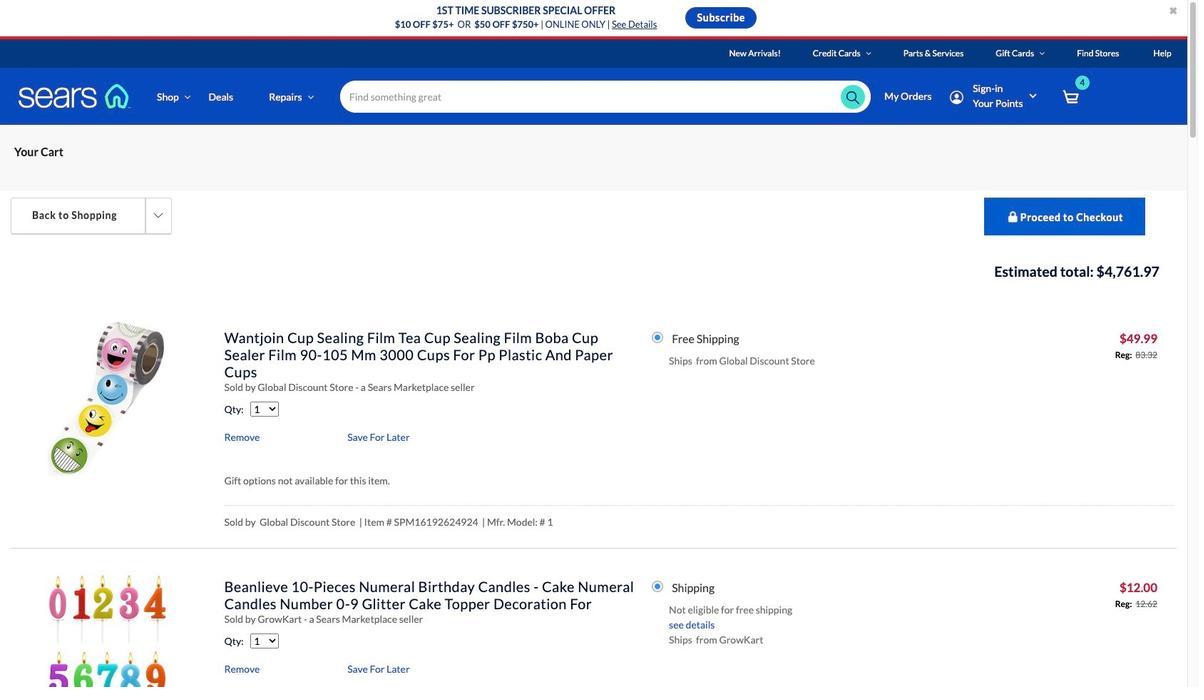 Task type: vqa. For each thing, say whether or not it's contained in the screenshot.
top angle down icon
yes



Task type: locate. For each thing, give the bounding box(es) containing it.
angle down image
[[866, 49, 872, 58], [308, 92, 314, 102]]

settings image
[[950, 90, 964, 104]]

0 vertical spatial angle down image
[[866, 49, 872, 58]]

0 horizontal spatial angle down image
[[184, 92, 191, 102]]

banner
[[0, 39, 1199, 146]]

1 vertical spatial angle down image
[[184, 92, 191, 102]]

1 horizontal spatial angle down image
[[1040, 49, 1045, 58]]

angle down image
[[1040, 49, 1045, 58], [184, 92, 191, 102]]

None radio
[[652, 332, 664, 343], [652, 581, 664, 592], [652, 332, 664, 343], [652, 581, 664, 592]]

wantjoin cup sealing film tea cup sealing film boba cup sealer film 90-105 mm 3000 cups for pp plastic and paper cups image
[[48, 320, 168, 476]]

0 horizontal spatial angle down image
[[308, 92, 314, 102]]

home image
[[18, 83, 132, 109]]

navigation
[[0, 125, 1188, 191]]

main content
[[0, 125, 1188, 687]]

1 horizontal spatial angle down image
[[866, 49, 872, 58]]



Task type: describe. For each thing, give the bounding box(es) containing it.
1 vertical spatial angle down image
[[308, 92, 314, 102]]

Search text field
[[340, 81, 871, 113]]

view cart image
[[1063, 90, 1079, 105]]

beanlieve 10-pieces numeral birthday candles - cake numeral candles number 0-9 glitter cake topper decoration for image
[[30, 569, 186, 687]]

0 vertical spatial angle down image
[[1040, 49, 1045, 58]]



